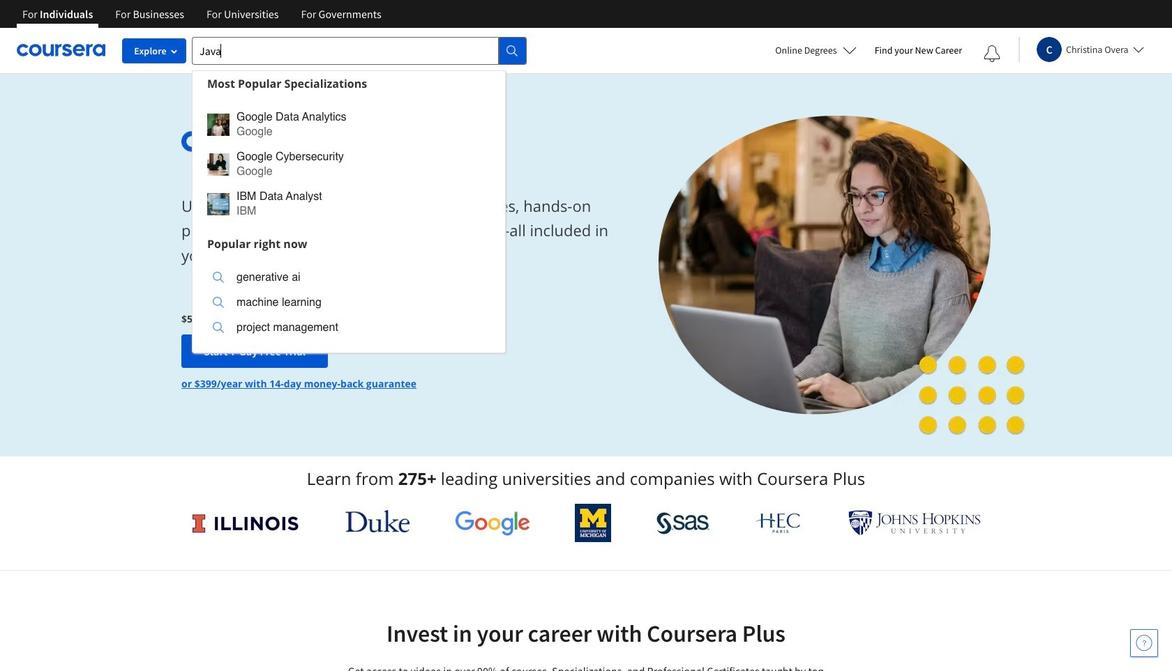 Task type: describe. For each thing, give the bounding box(es) containing it.
university of michigan image
[[575, 504, 611, 543]]

autocomplete results list box
[[192, 70, 506, 353]]

duke university image
[[345, 511, 410, 533]]

hec paris image
[[755, 509, 803, 538]]



Task type: locate. For each thing, give the bounding box(es) containing it.
list box
[[193, 96, 505, 231], [193, 256, 505, 353]]

google image
[[455, 511, 530, 537]]

help center image
[[1136, 636, 1153, 652]]

johns hopkins university image
[[848, 511, 981, 537]]

banner navigation
[[11, 0, 393, 28]]

coursera plus image
[[181, 131, 394, 152]]

1 list box from the top
[[193, 96, 505, 231]]

None search field
[[192, 37, 527, 353]]

2 list box from the top
[[193, 256, 505, 353]]

sas image
[[656, 512, 709, 535]]

suggestion image image
[[207, 113, 230, 136], [207, 153, 230, 175], [207, 193, 230, 215], [213, 272, 224, 283], [213, 297, 224, 308], [213, 322, 224, 334]]

university of illinois at urbana-champaign image
[[191, 512, 300, 535]]

coursera image
[[17, 39, 105, 62]]

0 vertical spatial list box
[[193, 96, 505, 231]]

What do you want to learn? text field
[[192, 37, 499, 65]]

1 vertical spatial list box
[[193, 256, 505, 353]]



Task type: vqa. For each thing, say whether or not it's contained in the screenshot.
What do you want to learn? text field
yes



